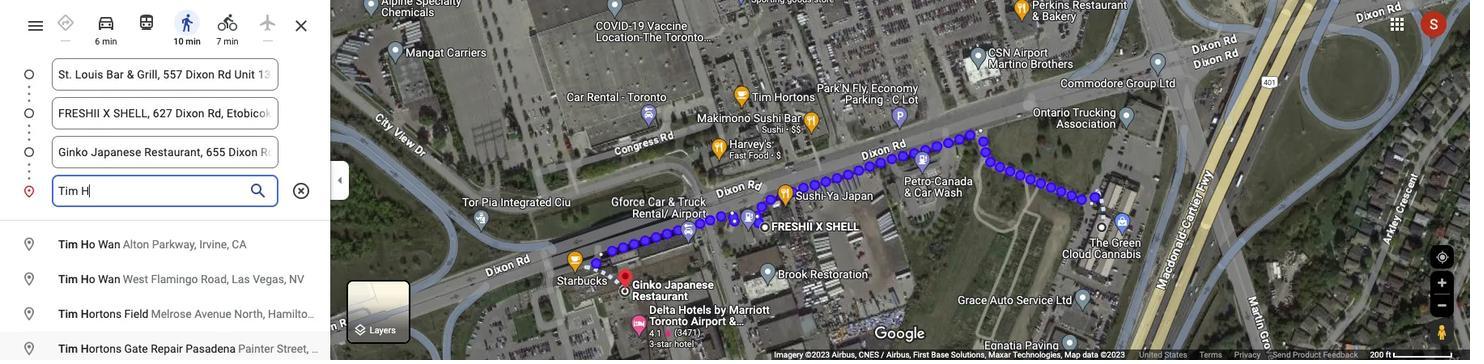 Task type: describe. For each thing, give the bounding box(es) containing it.
map
[[1065, 351, 1081, 359]]

tim for tim h ortons gate repair pasadena painter street, pasadena, ca
[[58, 342, 78, 355]]

7 min
[[216, 36, 239, 47]]

street,
[[277, 342, 309, 355]]

gate
[[124, 342, 148, 355]]

min for 7 min
[[224, 36, 239, 47]]

m
[[301, 304, 311, 317]]

on,
[[319, 308, 337, 321]]

details
[[58, 314, 94, 329]]

send for send product feedback
[[1273, 351, 1291, 359]]

flamingo
[[151, 273, 198, 286]]

2 list item from the top
[[0, 97, 330, 149]]

states
[[1165, 351, 1188, 359]]

pasadena
[[186, 342, 236, 355]]

cycling image
[[218, 13, 237, 32]]

google account: sheryl atherton  
(sheryl.atherton@adept.ai) image
[[1421, 11, 1447, 37]]

painter
[[238, 342, 274, 355]]

vegas,
[[253, 273, 286, 286]]

united
[[1139, 351, 1163, 359]]

wan for alton
[[98, 238, 120, 251]]

200 ft button
[[1370, 351, 1453, 359]]

min for 10 min 700 m
[[289, 281, 311, 297]]

none radio flights
[[251, 6, 285, 41]]

tim h ortons gate repair pasadena painter street, pasadena, ca
[[58, 342, 382, 355]]

flights image
[[258, 13, 278, 32]]

technologies,
[[1013, 351, 1063, 359]]

grid inside "google maps" element
[[0, 228, 382, 360]]

h for tim h o wan alton parkway, irvine, ca
[[81, 238, 89, 251]]

1 cell from the top
[[0, 232, 320, 258]]

show street view coverage image
[[1431, 320, 1453, 344]]

collapse side panel image
[[331, 171, 349, 189]]

1 horizontal spatial ca
[[367, 342, 382, 355]]

first
[[913, 351, 929, 359]]

privacy
[[1235, 351, 1261, 359]]

ortons for ortons field
[[89, 308, 122, 321]]

remove this destination image
[[291, 181, 311, 201]]

10 for 10 min 700 m
[[272, 281, 286, 297]]

tim for tim h ortons field melrose avenue north, hamilton, on, canada
[[58, 308, 78, 321]]

best travel modes image
[[56, 13, 75, 32]]

send directions to your phone
[[59, 236, 217, 250]]

3 list item from the top
[[0, 136, 330, 188]]

imagery ©2023 airbus, cnes / airbus, first base solutions, maxar technologies, map data ©2023
[[774, 351, 1127, 359]]

ft
[[1386, 351, 1391, 359]]

repair
[[151, 342, 183, 355]]

list inside "google maps" element
[[0, 58, 330, 207]]

h for tim h ortons field melrose avenue north, hamilton, on, canada
[[81, 308, 89, 321]]

tim h o wan west flamingo road, las vegas, nv
[[58, 273, 304, 286]]

4 list item from the top
[[0, 175, 330, 207]]

united states
[[1139, 351, 1188, 359]]

base
[[931, 351, 949, 359]]

Destination Ginko Japanese Restaurant, 655 Dixon Rd, Etobicoke, ON M9W 1J3, Canada field
[[58, 142, 272, 162]]

terms button
[[1200, 350, 1222, 360]]

via
[[58, 281, 76, 297]]

nv
[[289, 273, 304, 286]]

7
[[216, 36, 221, 47]]

zoom out image
[[1436, 300, 1448, 312]]

solutions,
[[951, 351, 987, 359]]

2 ©2023 from the left
[[1101, 351, 1125, 359]]

200
[[1370, 351, 1384, 359]]

pasadena,
[[312, 342, 364, 355]]

4 cell from the top
[[0, 336, 382, 360]]

3 cell from the top
[[0, 301, 378, 328]]

walking image
[[19, 278, 39, 300]]

las
[[232, 273, 250, 286]]

to
[[144, 236, 155, 250]]

transit image
[[137, 13, 156, 32]]

dixon
[[79, 281, 113, 297]]



Task type: locate. For each thing, give the bounding box(es) containing it.
©2023 right data
[[1101, 351, 1125, 359]]


[[19, 278, 39, 300]]

1 horizontal spatial airbus,
[[886, 351, 911, 359]]

min inside option
[[186, 36, 201, 47]]

north,
[[234, 308, 265, 321]]

Destination Tim H field
[[58, 181, 245, 201]]

melrose
[[151, 308, 192, 321]]

phone
[[184, 236, 217, 250]]

send left product
[[1273, 351, 1291, 359]]

layers
[[370, 326, 396, 336]]

road,
[[201, 273, 229, 286]]

zoom in image
[[1436, 277, 1448, 289]]

wan
[[98, 238, 120, 251], [98, 273, 120, 286]]

show your location image
[[1435, 250, 1450, 265]]

2 wan from the top
[[98, 273, 120, 286]]

Destination FRESHII X SHELL, 627 Dixon Rd, Etobicoke, ON M9W 1H7, Canada field
[[58, 104, 272, 123]]

tim for tim h o wan alton parkway, irvine, ca
[[58, 238, 78, 251]]

1 none field from the top
[[58, 58, 272, 91]]

10 inside 10 min 700 m
[[272, 281, 286, 297]]

2 none radio from the left
[[251, 6, 285, 41]]

0 horizontal spatial send
[[59, 236, 85, 250]]

hamilton,
[[268, 308, 316, 321]]

1 wan from the top
[[98, 238, 120, 251]]

tim
[[58, 238, 78, 251], [58, 273, 78, 286], [58, 308, 78, 321], [58, 342, 78, 355]]

wan left west
[[98, 273, 120, 286]]

h up via dixon rd
[[81, 238, 89, 251]]

data
[[1083, 351, 1099, 359]]

send left the directions
[[59, 236, 85, 250]]

Starting point St. Louis Bar & Grill, 557 Dixon Rd Unit 130, Toronto, ON M9W 1A8, Canada field
[[58, 65, 272, 84]]

walking image
[[177, 13, 197, 32]]

o left alton
[[89, 238, 95, 251]]

h for tim h ortons gate repair pasadena painter street, pasadena, ca
[[81, 342, 89, 355]]

details button
[[50, 307, 102, 336]]

700
[[279, 304, 298, 317]]

200 ft
[[1370, 351, 1391, 359]]

tim down "details" button
[[58, 342, 78, 355]]

wan left alton
[[98, 238, 120, 251]]

10 min
[[173, 36, 201, 47]]

airbus,
[[832, 351, 857, 359], [886, 351, 911, 359]]

h
[[81, 238, 89, 251], [81, 273, 89, 286], [81, 308, 89, 321], [81, 342, 89, 355]]

6 min radio
[[89, 6, 123, 48]]

min inside radio
[[102, 36, 117, 47]]

avenue
[[194, 308, 231, 321]]

o for west flamingo road, las vegas, nv
[[89, 273, 95, 286]]

o for alton parkway, irvine, ca
[[89, 238, 95, 251]]

2 h from the top
[[81, 273, 89, 286]]

wan for west
[[98, 273, 120, 286]]

send directions to your phone button
[[51, 227, 225, 259]]

h right "via" on the left of page
[[81, 273, 89, 286]]

10 min 700 m
[[272, 281, 311, 317]]

tim left dixon at left
[[58, 273, 78, 286]]

10 for 10 min
[[173, 36, 183, 47]]

7 min radio
[[211, 6, 245, 48]]

send inside directions main content
[[59, 236, 85, 250]]

0 vertical spatial ortons
[[89, 308, 122, 321]]

tim for tim h o wan west flamingo road, las vegas, nv
[[58, 273, 78, 286]]

united states button
[[1139, 350, 1188, 360]]

0 horizontal spatial none radio
[[49, 6, 83, 41]]

1 o from the top
[[89, 238, 95, 251]]

product
[[1293, 351, 1321, 359]]

none field destination ginko japanese restaurant, 655 dixon rd, etobicoke, on m9w 1j3, canada
[[58, 136, 272, 168]]

ortons
[[89, 308, 122, 321], [89, 342, 122, 355]]

6
[[95, 36, 100, 47]]

1 tim from the top
[[58, 238, 78, 251]]

parkway,
[[152, 238, 196, 251]]

min up m
[[289, 281, 311, 297]]

None radio
[[49, 6, 83, 41], [251, 6, 285, 41]]

1 vertical spatial ortons
[[89, 342, 122, 355]]

2 cell from the top
[[0, 266, 320, 293]]

ca
[[232, 238, 247, 251], [367, 342, 382, 355]]

1 ©2023 from the left
[[805, 351, 830, 359]]

1 list item from the top
[[0, 58, 330, 110]]

ortons down dixon at left
[[89, 308, 122, 321]]

ortons left "gate"
[[89, 342, 122, 355]]

4 none field from the top
[[58, 175, 245, 207]]

0 vertical spatial wan
[[98, 238, 120, 251]]

1 airbus, from the left
[[832, 351, 857, 359]]

directions main content
[[0, 0, 330, 360]]

field
[[124, 308, 149, 321]]

none field for third list item from the top
[[58, 136, 272, 168]]

tim h o wan alton parkway, irvine, ca
[[58, 238, 247, 251]]

2 o from the top
[[89, 273, 95, 286]]

send product feedback button
[[1273, 350, 1358, 360]]

1 h from the top
[[81, 238, 89, 251]]

10 min radio
[[170, 6, 204, 48]]

none radio best travel modes
[[49, 6, 83, 41]]

3 tim from the top
[[58, 308, 78, 321]]

0 horizontal spatial airbus,
[[832, 351, 857, 359]]

driving image
[[96, 13, 116, 32]]

1 horizontal spatial none radio
[[251, 6, 285, 41]]

1 vertical spatial send
[[1273, 351, 1291, 359]]

min right 6 on the left top of page
[[102, 36, 117, 47]]

1 vertical spatial 10
[[272, 281, 286, 297]]

none field down destination ginko japanese restaurant, 655 dixon rd, etobicoke, on m9w 1j3, canada field
[[58, 175, 245, 207]]

min for 6 min
[[102, 36, 117, 47]]

tim h ortons field melrose avenue north, hamilton, on, canada
[[58, 308, 378, 321]]

terms
[[1200, 351, 1222, 359]]

alton
[[123, 238, 149, 251]]

0 vertical spatial o
[[89, 238, 95, 251]]

10 down walking image
[[173, 36, 183, 47]]

none field for fourth list item from the top of the "google maps" element
[[58, 175, 245, 207]]

none radio left 6 on the left top of page
[[49, 6, 83, 41]]

1 horizontal spatial send
[[1273, 351, 1291, 359]]

maxar
[[988, 351, 1011, 359]]

close directions image
[[291, 16, 311, 36]]

send for send directions to your phone
[[59, 236, 85, 250]]

cnes
[[859, 351, 879, 359]]

none field destination tim h
[[58, 175, 245, 207]]

directions
[[88, 236, 141, 250]]

send
[[59, 236, 85, 250], [1273, 351, 1291, 359]]

rd
[[116, 281, 132, 297]]

4 tim from the top
[[58, 342, 78, 355]]

©2023 right imagery
[[805, 351, 830, 359]]

min down walking image
[[186, 36, 201, 47]]

privacy button
[[1235, 350, 1261, 360]]

0 horizontal spatial 10
[[173, 36, 183, 47]]

none field destination freshii x shell, 627 dixon rd, etobicoke, on m9w 1h7, canada
[[58, 97, 272, 130]]

0 horizontal spatial ca
[[232, 238, 247, 251]]

your
[[157, 236, 181, 250]]

none radio left close directions image
[[251, 6, 285, 41]]

tim down "via" on the left of page
[[58, 308, 78, 321]]

1 horizontal spatial 10
[[272, 281, 286, 297]]

footer inside "google maps" element
[[774, 350, 1370, 360]]

none field down destination freshii x shell, 627 dixon rd, etobicoke, on m9w 1h7, canada field
[[58, 136, 272, 168]]

6 min
[[95, 36, 117, 47]]

airbus, right "/"
[[886, 351, 911, 359]]

ca right irvine,
[[232, 238, 247, 251]]

grid containing tim h
[[0, 228, 382, 360]]

none field for 4th list item from the bottom of the "google maps" element
[[58, 58, 272, 91]]

imagery
[[774, 351, 803, 359]]

10 inside 10 min option
[[173, 36, 183, 47]]

min
[[102, 36, 117, 47], [186, 36, 201, 47], [224, 36, 239, 47], [289, 281, 311, 297]]

o right "via" on the left of page
[[89, 273, 95, 286]]

min right 7 on the left of page
[[224, 36, 239, 47]]

feedback
[[1323, 351, 1358, 359]]

min inside option
[[224, 36, 239, 47]]

2 airbus, from the left
[[886, 351, 911, 359]]

h for tim h o wan west flamingo road, las vegas, nv
[[81, 273, 89, 286]]

none field starting point st. louis bar & grill, 557 dixon rd unit 130, toronto, on m9w 1a8, canada
[[58, 58, 272, 91]]

3 none field from the top
[[58, 136, 272, 168]]

2 ortons from the top
[[89, 342, 122, 355]]

tim up "via" on the left of page
[[58, 238, 78, 251]]

10
[[173, 36, 183, 47], [272, 281, 286, 297]]

none field for second list item from the top
[[58, 97, 272, 130]]

©2023
[[805, 351, 830, 359], [1101, 351, 1125, 359]]

4 h from the top
[[81, 342, 89, 355]]

cell
[[0, 232, 320, 258], [0, 266, 320, 293], [0, 301, 378, 328], [0, 336, 382, 360]]

footer containing imagery ©2023 airbus, cnes / airbus, first base solutions, maxar technologies, map data ©2023
[[774, 350, 1370, 360]]

irvine,
[[199, 238, 229, 251]]

2 tim from the top
[[58, 273, 78, 286]]

google maps element
[[0, 0, 1470, 360]]

ca down layers
[[367, 342, 382, 355]]

1 vertical spatial wan
[[98, 273, 120, 286]]

list
[[0, 58, 330, 207]]

2 none field from the top
[[58, 97, 272, 130]]

None field
[[58, 58, 272, 91], [58, 97, 272, 130], [58, 136, 272, 168], [58, 175, 245, 207]]

airbus, left cnes
[[832, 351, 857, 359]]

h down "details" button
[[81, 342, 89, 355]]

1 vertical spatial ca
[[367, 342, 382, 355]]

min inside 10 min 700 m
[[289, 281, 311, 297]]

west
[[123, 273, 148, 286]]

0 vertical spatial ca
[[232, 238, 247, 251]]

1 none radio from the left
[[49, 6, 83, 41]]

3 h from the top
[[81, 308, 89, 321]]

1 ortons from the top
[[89, 308, 122, 321]]

send product feedback
[[1273, 351, 1358, 359]]

none field up destination ginko japanese restaurant, 655 dixon rd, etobicoke, on m9w 1j3, canada field
[[58, 97, 272, 130]]

None radio
[[130, 6, 164, 36]]

1 horizontal spatial ©2023
[[1101, 351, 1125, 359]]

none field up destination freshii x shell, 627 dixon rd, etobicoke, on m9w 1h7, canada field
[[58, 58, 272, 91]]

footer
[[774, 350, 1370, 360]]

0 vertical spatial send
[[59, 236, 85, 250]]

o
[[89, 238, 95, 251], [89, 273, 95, 286]]

canada
[[340, 308, 378, 321]]

/
[[881, 351, 885, 359]]

via dixon rd
[[58, 281, 132, 297]]

0 horizontal spatial ©2023
[[805, 351, 830, 359]]

ortons for ortons gate repair pasadena
[[89, 342, 122, 355]]

min for 10 min
[[186, 36, 201, 47]]

list item
[[0, 58, 330, 110], [0, 97, 330, 149], [0, 136, 330, 188], [0, 175, 330, 207]]

1 vertical spatial o
[[89, 273, 95, 286]]

0 vertical spatial 10
[[173, 36, 183, 47]]

grid
[[0, 228, 382, 360]]

h down via dixon rd
[[81, 308, 89, 321]]

10 left nv
[[272, 281, 286, 297]]



Task type: vqa. For each thing, say whether or not it's contained in the screenshot.
the left radio
yes



